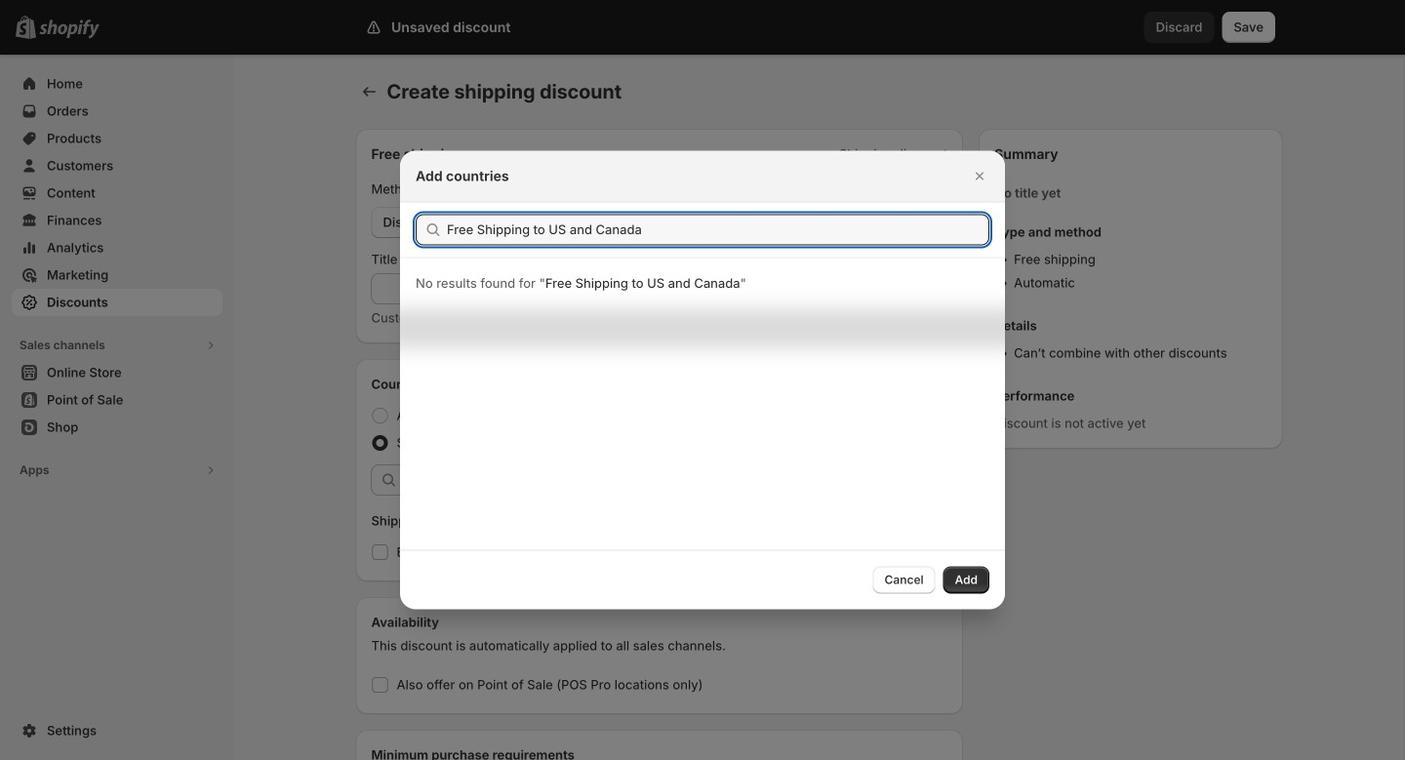 Task type: vqa. For each thing, say whether or not it's contained in the screenshot.
dialog
yes



Task type: locate. For each thing, give the bounding box(es) containing it.
Search countries text field
[[447, 214, 990, 245]]

dialog
[[0, 151, 1405, 609]]



Task type: describe. For each thing, give the bounding box(es) containing it.
shopify image
[[39, 19, 100, 39]]



